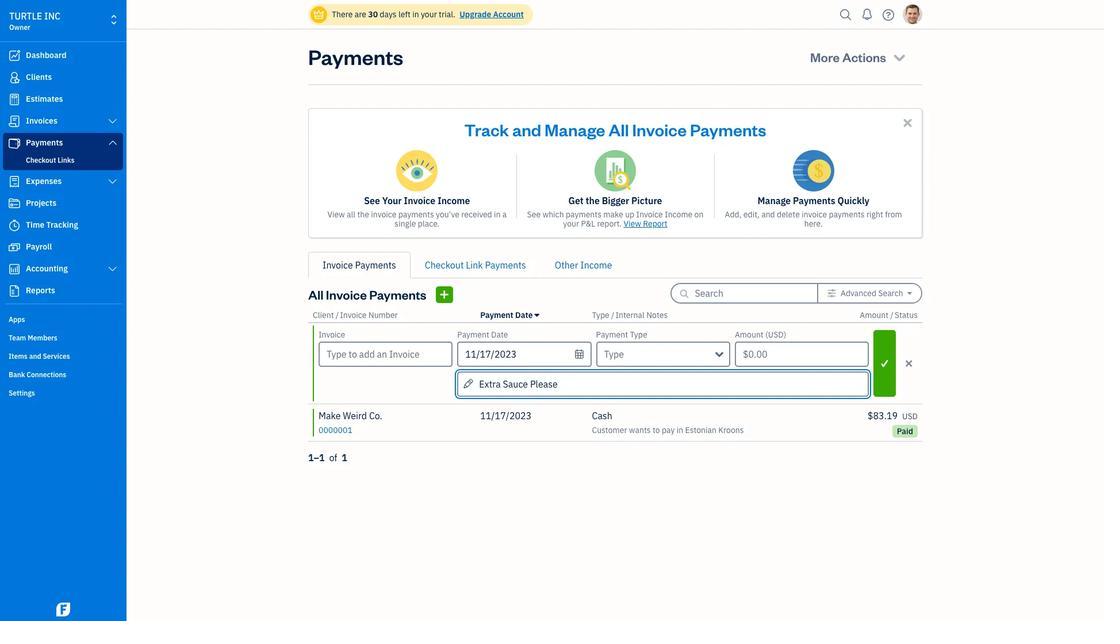 Task type: describe. For each thing, give the bounding box(es) containing it.
caretdown image
[[535, 311, 540, 320]]

notifications image
[[859, 3, 877, 26]]

1
[[342, 452, 347, 464]]

there
[[332, 9, 353, 20]]

add a new payment image
[[439, 287, 450, 302]]

of
[[329, 452, 337, 464]]

report image
[[7, 285, 21, 297]]

checkout link payments
[[425, 260, 526, 271]]

see your invoice income view all the invoice payments you've received in a single place.
[[328, 195, 507, 229]]

timer image
[[7, 220, 21, 231]]

save image
[[875, 357, 895, 371]]

report.
[[598, 219, 622, 229]]

income inside see which payments make up invoice income on your p&l report.
[[665, 209, 693, 220]]

(usd)
[[766, 330, 787, 340]]

items
[[9, 352, 28, 361]]

view report
[[624, 219, 668, 229]]

dashboard link
[[3, 45, 123, 66]]

payments inside 'link'
[[26, 138, 63, 148]]

and for services
[[29, 352, 41, 361]]

1 horizontal spatial view
[[624, 219, 642, 229]]

right
[[867, 209, 884, 220]]

links
[[58, 156, 74, 165]]

1 horizontal spatial all
[[609, 119, 629, 140]]

status
[[895, 310, 918, 321]]

main element
[[0, 0, 155, 622]]

checkout links link
[[5, 154, 121, 167]]

get
[[569, 195, 584, 207]]

make weird co. 0000001
[[319, 410, 383, 436]]

time tracking link
[[3, 215, 123, 236]]

internal
[[616, 310, 645, 321]]

advanced search
[[841, 288, 904, 299]]

kroons
[[719, 425, 744, 436]]

manage payments quickly image
[[793, 150, 835, 192]]

your
[[383, 195, 402, 207]]

up
[[626, 209, 635, 220]]

cash customer wants to pay in estonian kroons
[[592, 410, 744, 436]]

number
[[369, 310, 398, 321]]

payments for income
[[399, 209, 434, 220]]

there are 30 days left in your trial. upgrade account
[[332, 9, 524, 20]]

p&l
[[581, 219, 596, 229]]

actions
[[843, 49, 887, 65]]

chart image
[[7, 264, 21, 275]]

invoice for your
[[371, 209, 397, 220]]

invoice inside see your invoice income view all the invoice payments you've received in a single place.
[[404, 195, 436, 207]]

apps
[[9, 315, 25, 324]]

amount for amount (usd)
[[735, 330, 764, 340]]

estimate image
[[7, 94, 21, 105]]

chevrondown image
[[892, 49, 908, 65]]

0 vertical spatial your
[[421, 9, 437, 20]]

1 horizontal spatial date
[[516, 310, 533, 321]]

single
[[395, 219, 416, 229]]

advanced search button
[[819, 284, 922, 303]]

/ for status
[[891, 310, 894, 321]]

more actions
[[811, 49, 887, 65]]

0 vertical spatial payment date
[[481, 310, 533, 321]]

clients link
[[3, 67, 123, 88]]

left
[[399, 9, 411, 20]]

quickly
[[838, 195, 870, 207]]

cash
[[592, 410, 613, 422]]

which
[[543, 209, 564, 220]]

1 vertical spatial type
[[630, 330, 648, 340]]

see for your
[[364, 195, 380, 207]]

payments inside see which payments make up invoice income on your p&l report.
[[566, 209, 602, 220]]

all
[[347, 209, 356, 220]]

bank connections
[[9, 371, 66, 379]]

close image
[[902, 116, 915, 129]]

weird
[[343, 410, 367, 422]]

expenses
[[26, 176, 62, 186]]

payment type
[[597, 330, 648, 340]]

Invoice text field
[[320, 343, 452, 366]]

all invoice payments
[[308, 287, 427, 303]]

days
[[380, 9, 397, 20]]

invoice for payments
[[802, 209, 828, 220]]

track and manage all invoice payments
[[465, 119, 767, 140]]

type for type
[[605, 349, 624, 360]]

0 horizontal spatial manage
[[545, 119, 606, 140]]

0 vertical spatial the
[[586, 195, 600, 207]]

freshbooks image
[[54, 603, 73, 617]]

cancel image
[[900, 357, 920, 371]]

invoices
[[26, 116, 58, 126]]

accounting
[[26, 264, 68, 274]]

dashboard
[[26, 50, 67, 60]]

chevron large down image for accounting
[[107, 265, 118, 274]]

chevron large down image for payments
[[107, 138, 118, 147]]

type button
[[592, 310, 610, 321]]

edit,
[[744, 209, 760, 220]]

members
[[28, 334, 57, 342]]

settings image
[[828, 289, 837, 298]]

Payment date in MM/DD/YYYY format text field
[[458, 342, 592, 367]]

30
[[368, 9, 378, 20]]

turtle inc owner
[[9, 10, 61, 32]]

bank
[[9, 371, 25, 379]]

are
[[355, 9, 367, 20]]

on
[[695, 209, 704, 220]]

connections
[[27, 371, 66, 379]]

items and services
[[9, 352, 70, 361]]

wants
[[629, 425, 651, 436]]

$83.19
[[868, 410, 898, 422]]

more
[[811, 49, 840, 65]]

notes
[[647, 310, 668, 321]]

and inside the manage payments quickly add, edit, and delete invoice payments right from here.
[[762, 209, 776, 220]]

amount / status
[[860, 310, 918, 321]]

11/17/2023
[[481, 410, 532, 422]]

amount button
[[860, 310, 889, 321]]

trial.
[[439, 9, 456, 20]]

get the bigger picture
[[569, 195, 663, 207]]

paid
[[898, 426, 914, 437]]

/ for internal
[[612, 310, 615, 321]]

make
[[604, 209, 624, 220]]

other income
[[555, 260, 613, 271]]

search image
[[837, 6, 856, 23]]

Notes (Optional) text field
[[458, 372, 870, 397]]



Task type: vqa. For each thing, say whether or not it's contained in the screenshot.
1–1 of 1
yes



Task type: locate. For each thing, give the bounding box(es) containing it.
1 horizontal spatial manage
[[758, 195, 791, 207]]

report
[[643, 219, 668, 229]]

amount left (usd)
[[735, 330, 764, 340]]

0 vertical spatial checkout
[[26, 156, 56, 165]]

view inside see your invoice income view all the invoice payments you've received in a single place.
[[328, 209, 345, 220]]

projects
[[26, 198, 57, 208]]

payments down quickly
[[830, 209, 865, 220]]

income inside see your invoice income view all the invoice payments you've received in a single place.
[[438, 195, 470, 207]]

invoices link
[[3, 111, 123, 132]]

payment date down payment date button
[[458, 330, 508, 340]]

track
[[465, 119, 509, 140]]

caretdown image
[[908, 289, 913, 298]]

payroll link
[[3, 237, 123, 258]]

1 vertical spatial in
[[494, 209, 501, 220]]

co.
[[369, 410, 383, 422]]

0 horizontal spatial your
[[421, 9, 437, 20]]

pay
[[662, 425, 675, 436]]

0000001 link
[[319, 424, 353, 436]]

team members link
[[3, 329, 123, 346]]

1 vertical spatial the
[[358, 209, 369, 220]]

0 horizontal spatial view
[[328, 209, 345, 220]]

more actions button
[[801, 43, 918, 71]]

time
[[26, 220, 44, 230]]

2 horizontal spatial /
[[891, 310, 894, 321]]

a
[[503, 209, 507, 220]]

invoice right delete
[[802, 209, 828, 220]]

payments down your
[[399, 209, 434, 220]]

add,
[[725, 209, 742, 220]]

in inside cash customer wants to pay in estonian kroons
[[677, 425, 684, 436]]

in
[[413, 9, 419, 20], [494, 209, 501, 220], [677, 425, 684, 436]]

all up client
[[308, 287, 324, 303]]

your left trial.
[[421, 9, 437, 20]]

1 vertical spatial date
[[492, 330, 508, 340]]

estimates
[[26, 94, 63, 104]]

estimates link
[[3, 89, 123, 110]]

search
[[879, 288, 904, 299]]

checkout link payments link
[[411, 252, 541, 279]]

amount for amount / status
[[860, 310, 889, 321]]

in right left
[[413, 9, 419, 20]]

checkout for checkout links
[[26, 156, 56, 165]]

0 horizontal spatial in
[[413, 9, 419, 20]]

you've
[[436, 209, 460, 220]]

upgrade
[[460, 9, 492, 20]]

1 horizontal spatial and
[[513, 119, 542, 140]]

and for manage
[[513, 119, 542, 140]]

0 horizontal spatial amount
[[735, 330, 764, 340]]

client image
[[7, 72, 21, 83]]

invoice payments link
[[308, 252, 411, 279]]

checkout for checkout link payments
[[425, 260, 464, 271]]

payments for add,
[[830, 209, 865, 220]]

0 vertical spatial chevron large down image
[[107, 117, 118, 126]]

1 / from the left
[[336, 310, 339, 321]]

type up "payment type"
[[592, 310, 610, 321]]

invoice
[[633, 119, 687, 140], [404, 195, 436, 207], [637, 209, 663, 220], [323, 260, 353, 271], [326, 287, 367, 303], [340, 310, 367, 321], [319, 330, 345, 340]]

1 chevron large down image from the top
[[107, 117, 118, 126]]

1 horizontal spatial invoice
[[802, 209, 828, 220]]

services
[[43, 352, 70, 361]]

type
[[592, 310, 610, 321], [630, 330, 648, 340], [605, 349, 624, 360]]

team members
[[9, 334, 57, 342]]

/ for invoice
[[336, 310, 339, 321]]

checkout up expenses
[[26, 156, 56, 165]]

income
[[438, 195, 470, 207], [665, 209, 693, 220], [581, 260, 613, 271]]

1 horizontal spatial the
[[586, 195, 600, 207]]

upgrade account link
[[458, 9, 524, 20]]

other
[[555, 260, 579, 271]]

0 horizontal spatial payments
[[399, 209, 434, 220]]

date
[[516, 310, 533, 321], [492, 330, 508, 340]]

/ left 'status' at the right
[[891, 310, 894, 321]]

/ right type button
[[612, 310, 615, 321]]

1 horizontal spatial see
[[527, 209, 541, 220]]

invoice payments
[[323, 260, 396, 271]]

make
[[319, 410, 341, 422]]

your left "p&l"
[[564, 219, 580, 229]]

chevron large down image up chevron large down image
[[107, 138, 118, 147]]

clients
[[26, 72, 52, 82]]

2 vertical spatial type
[[605, 349, 624, 360]]

in for there
[[413, 9, 419, 20]]

2 payments from the left
[[566, 209, 602, 220]]

3 payments from the left
[[830, 209, 865, 220]]

type button
[[597, 342, 731, 367]]

1 horizontal spatial income
[[581, 260, 613, 271]]

view left the all
[[328, 209, 345, 220]]

Search text field
[[695, 284, 799, 303]]

2 invoice from the left
[[802, 209, 828, 220]]

your inside see which payments make up invoice income on your p&l report.
[[564, 219, 580, 229]]

1 payments from the left
[[399, 209, 434, 220]]

in inside see your invoice income view all the invoice payments you've received in a single place.
[[494, 209, 501, 220]]

dashboard image
[[7, 50, 21, 62]]

invoice
[[371, 209, 397, 220], [802, 209, 828, 220]]

and right edit,
[[762, 209, 776, 220]]

2 chevron large down image from the top
[[107, 138, 118, 147]]

see left which
[[527, 209, 541, 220]]

0 vertical spatial date
[[516, 310, 533, 321]]

invoice inside see your invoice income view all the invoice payments you've received in a single place.
[[371, 209, 397, 220]]

expense image
[[7, 176, 21, 188]]

payments
[[308, 43, 404, 70], [691, 119, 767, 140], [26, 138, 63, 148], [794, 195, 836, 207], [355, 260, 396, 271], [485, 260, 526, 271], [370, 287, 427, 303]]

and right items
[[29, 352, 41, 361]]

2 / from the left
[[612, 310, 615, 321]]

checkout up add a new payment 'image' at top
[[425, 260, 464, 271]]

2 horizontal spatial payments
[[830, 209, 865, 220]]

0 horizontal spatial date
[[492, 330, 508, 340]]

tracking
[[46, 220, 78, 230]]

0 vertical spatial income
[[438, 195, 470, 207]]

0 horizontal spatial checkout
[[26, 156, 56, 165]]

invoice down your
[[371, 209, 397, 220]]

team
[[9, 334, 26, 342]]

1 vertical spatial chevron large down image
[[107, 138, 118, 147]]

1 vertical spatial income
[[665, 209, 693, 220]]

checkout
[[26, 156, 56, 165], [425, 260, 464, 271]]

type / internal notes
[[592, 310, 668, 321]]

payment
[[481, 310, 514, 321], [458, 330, 490, 340], [597, 330, 628, 340]]

type down "payment type"
[[605, 349, 624, 360]]

$83.19 usd paid
[[868, 410, 918, 437]]

1 vertical spatial checkout
[[425, 260, 464, 271]]

expenses link
[[3, 171, 123, 192]]

payment image
[[7, 138, 21, 149]]

2 vertical spatial and
[[29, 352, 41, 361]]

type for type / internal notes
[[592, 310, 610, 321]]

all
[[609, 119, 629, 140], [308, 287, 324, 303]]

date left caretdown icon
[[516, 310, 533, 321]]

get the bigger picture image
[[595, 150, 636, 192]]

and right track at the left
[[513, 119, 542, 140]]

amount down advanced search on the right top of page
[[860, 310, 889, 321]]

0 vertical spatial in
[[413, 9, 419, 20]]

chevron large down image up reports link on the top left
[[107, 265, 118, 274]]

items and services link
[[3, 348, 123, 365]]

invoice inside the manage payments quickly add, edit, and delete invoice payments right from here.
[[802, 209, 828, 220]]

bank connections link
[[3, 366, 123, 383]]

link
[[466, 260, 483, 271]]

0 horizontal spatial /
[[336, 310, 339, 321]]

0 horizontal spatial income
[[438, 195, 470, 207]]

in right pay
[[677, 425, 684, 436]]

apps link
[[3, 311, 123, 328]]

client
[[313, 310, 334, 321]]

date down payment date button
[[492, 330, 508, 340]]

usd
[[903, 411, 918, 422]]

amount
[[860, 310, 889, 321], [735, 330, 764, 340]]

checkout inside main element
[[26, 156, 56, 165]]

here.
[[805, 219, 823, 229]]

the right the all
[[358, 209, 369, 220]]

chevron large down image up the payments 'link'
[[107, 117, 118, 126]]

see inside see which payments make up invoice income on your p&l report.
[[527, 209, 541, 220]]

0 horizontal spatial the
[[358, 209, 369, 220]]

owner
[[9, 23, 30, 32]]

1 vertical spatial all
[[308, 287, 324, 303]]

0 vertical spatial and
[[513, 119, 542, 140]]

3 chevron large down image from the top
[[107, 265, 118, 274]]

payment down type button
[[597, 330, 628, 340]]

payments link
[[3, 133, 123, 154]]

reports
[[26, 285, 55, 296]]

bigger
[[602, 195, 630, 207]]

payments inside the manage payments quickly add, edit, and delete invoice payments right from here.
[[794, 195, 836, 207]]

crown image
[[313, 8, 325, 20]]

the right get
[[586, 195, 600, 207]]

chevron large down image inside the payments 'link'
[[107, 138, 118, 147]]

payment date
[[481, 310, 533, 321], [458, 330, 508, 340]]

1 horizontal spatial your
[[564, 219, 580, 229]]

manage inside the manage payments quickly add, edit, and delete invoice payments right from here.
[[758, 195, 791, 207]]

1 horizontal spatial checkout
[[425, 260, 464, 271]]

view right make
[[624, 219, 642, 229]]

chevron large down image
[[107, 177, 118, 186]]

/ right client
[[336, 310, 339, 321]]

in left a
[[494, 209, 501, 220]]

money image
[[7, 242, 21, 253]]

the inside see your invoice income view all the invoice payments you've received in a single place.
[[358, 209, 369, 220]]

and
[[513, 119, 542, 140], [762, 209, 776, 220], [29, 352, 41, 361]]

payroll
[[26, 242, 52, 252]]

invoice image
[[7, 116, 21, 127]]

2 horizontal spatial in
[[677, 425, 684, 436]]

project image
[[7, 198, 21, 209]]

1 vertical spatial manage
[[758, 195, 791, 207]]

advanced
[[841, 288, 877, 299]]

chevron large down image inside invoices link
[[107, 117, 118, 126]]

1 horizontal spatial in
[[494, 209, 501, 220]]

0 horizontal spatial all
[[308, 287, 324, 303]]

0 horizontal spatial invoice
[[371, 209, 397, 220]]

see your invoice income image
[[397, 150, 438, 192]]

1 vertical spatial see
[[527, 209, 541, 220]]

projects link
[[3, 193, 123, 214]]

other income link
[[541, 252, 627, 279]]

amount (usd)
[[735, 330, 787, 340]]

see
[[364, 195, 380, 207], [527, 209, 541, 220]]

2 vertical spatial chevron large down image
[[107, 265, 118, 274]]

payment down payment date button
[[458, 330, 490, 340]]

2 vertical spatial income
[[581, 260, 613, 271]]

2 horizontal spatial income
[[665, 209, 693, 220]]

0 horizontal spatial see
[[364, 195, 380, 207]]

time tracking
[[26, 220, 78, 230]]

/
[[336, 310, 339, 321], [612, 310, 615, 321], [891, 310, 894, 321]]

see inside see your invoice income view all the invoice payments you've received in a single place.
[[364, 195, 380, 207]]

turtle
[[9, 10, 42, 22]]

0 vertical spatial manage
[[545, 119, 606, 140]]

income right other
[[581, 260, 613, 271]]

3 / from the left
[[891, 310, 894, 321]]

income left on
[[665, 209, 693, 220]]

payments inside the manage payments quickly add, edit, and delete invoice payments right from here.
[[830, 209, 865, 220]]

Amount (USD) text field
[[735, 342, 870, 367]]

in for cash
[[677, 425, 684, 436]]

chevron large down image
[[107, 117, 118, 126], [107, 138, 118, 147], [107, 265, 118, 274]]

type inside dropdown button
[[605, 349, 624, 360]]

0 horizontal spatial and
[[29, 352, 41, 361]]

1 vertical spatial your
[[564, 219, 580, 229]]

and inside main element
[[29, 352, 41, 361]]

delete
[[777, 209, 800, 220]]

1 vertical spatial payment date
[[458, 330, 508, 340]]

invoice inside see which payments make up invoice income on your p&l report.
[[637, 209, 663, 220]]

account
[[494, 9, 524, 20]]

type down internal at the right
[[630, 330, 648, 340]]

payment left caretdown icon
[[481, 310, 514, 321]]

2 horizontal spatial and
[[762, 209, 776, 220]]

payments down get
[[566, 209, 602, 220]]

1 invoice from the left
[[371, 209, 397, 220]]

1 vertical spatial amount
[[735, 330, 764, 340]]

income up you've
[[438, 195, 470, 207]]

picture
[[632, 195, 663, 207]]

0 vertical spatial see
[[364, 195, 380, 207]]

1 horizontal spatial /
[[612, 310, 615, 321]]

client / invoice number
[[313, 310, 398, 321]]

1 vertical spatial and
[[762, 209, 776, 220]]

accounting link
[[3, 259, 123, 280]]

payments inside see your invoice income view all the invoice payments you've received in a single place.
[[399, 209, 434, 220]]

all up get the bigger picture in the top right of the page
[[609, 119, 629, 140]]

0 vertical spatial amount
[[860, 310, 889, 321]]

inc
[[44, 10, 61, 22]]

0 vertical spatial all
[[609, 119, 629, 140]]

0 vertical spatial type
[[592, 310, 610, 321]]

chevron large down image for invoices
[[107, 117, 118, 126]]

see which payments make up invoice income on your p&l report.
[[527, 209, 704, 229]]

see for which
[[527, 209, 541, 220]]

payment date left caretdown icon
[[481, 310, 533, 321]]

1 horizontal spatial amount
[[860, 310, 889, 321]]

2 vertical spatial in
[[677, 425, 684, 436]]

see left your
[[364, 195, 380, 207]]

1 horizontal spatial payments
[[566, 209, 602, 220]]

go to help image
[[880, 6, 898, 23]]



